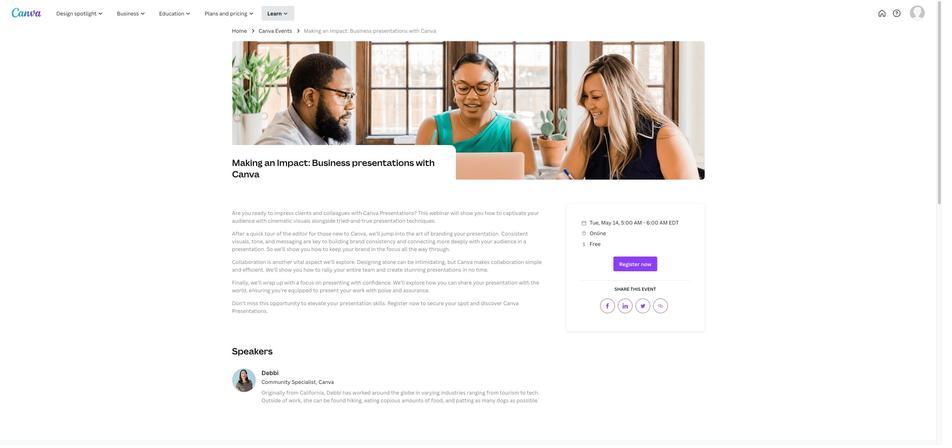 Task type: describe. For each thing, give the bounding box(es) containing it.
top level navigation element
[[50, 6, 320, 21]]



Task type: vqa. For each thing, say whether or not it's contained in the screenshot.
leftmost Instagram Posts
no



